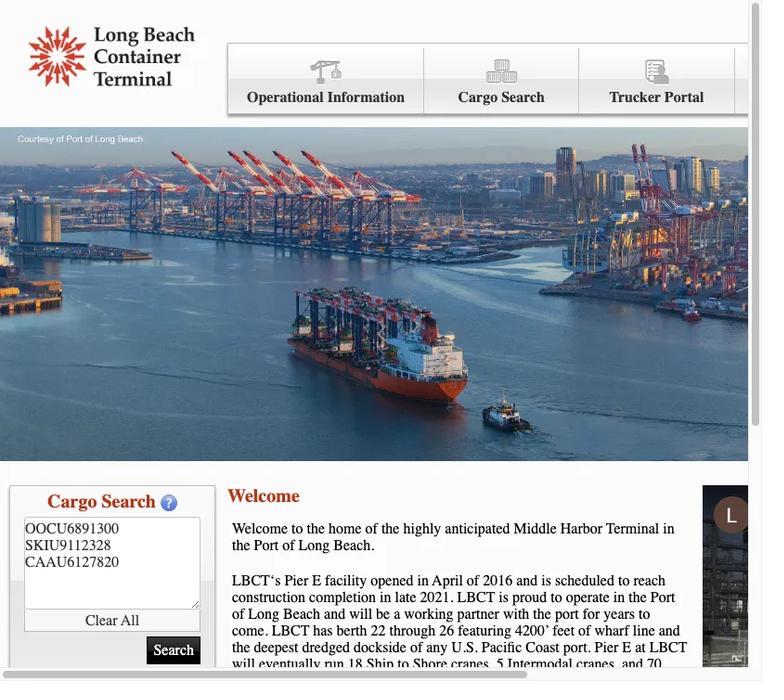Task type: locate. For each thing, give the bounding box(es) containing it.
of right feet
[[579, 623, 591, 640]]

shore
[[413, 656, 447, 673]]

0 horizontal spatial search
[[102, 491, 156, 513]]

proud
[[512, 590, 547, 606]]

1 vertical spatial cargo search
[[47, 491, 156, 513]]

will down "come."
[[232, 656, 255, 673]]

1 vertical spatial pier
[[595, 640, 619, 656]]

in
[[663, 521, 675, 538], [417, 573, 429, 590], [380, 590, 391, 606], [613, 590, 625, 606]]

cranes, left 5
[[451, 656, 493, 673]]

april
[[432, 573, 463, 590]]

clear
[[85, 612, 117, 629]]

1 horizontal spatial search
[[502, 89, 545, 106]]

will left 5
[[462, 673, 485, 681]]

4200'
[[515, 623, 549, 640]]

port inside welcome to the home of the highly anticipated middle harbor terminal in the port of long beach.
[[254, 538, 279, 554]]

lbct up featuring at the right bottom of page
[[457, 590, 495, 606]]

line
[[633, 623, 655, 640]]

of
[[365, 521, 378, 538], [282, 538, 295, 554], [467, 573, 479, 590], [232, 606, 244, 623], [579, 623, 591, 640], [410, 640, 423, 656]]

e left at
[[622, 640, 631, 656]]

0 horizontal spatial be
[[376, 606, 390, 623]]

1 horizontal spatial facility
[[416, 673, 458, 681]]

any
[[426, 640, 448, 656]]

e left shore
[[403, 673, 413, 681]]

welcome
[[227, 486, 300, 507], [232, 521, 288, 538]]

cranes,
[[451, 656, 493, 673], [577, 656, 618, 673]]

22
[[371, 623, 386, 640]]

beach
[[283, 606, 320, 623]]

1 horizontal spatial cranes,
[[577, 656, 618, 673]]

e
[[312, 573, 321, 590], [622, 640, 631, 656], [403, 673, 413, 681]]

operational information link
[[228, 48, 424, 114]]

to inside welcome to the home of the highly anticipated middle harbor terminal in the port of long beach.
[[292, 521, 303, 538]]

cargo inside menu bar
[[458, 89, 498, 106]]

0 horizontal spatial long
[[248, 606, 280, 623]]

is
[[542, 573, 551, 590], [499, 590, 509, 606]]

70
[[647, 656, 662, 673]]

1 vertical spatial facility
[[416, 673, 458, 681]]

cranes, down the wharf
[[577, 656, 618, 673]]

1 horizontal spatial cargo search
[[458, 89, 545, 106]]

will
[[349, 606, 372, 623], [232, 656, 255, 673], [462, 673, 485, 681]]

0 vertical spatial cargo
[[458, 89, 498, 106]]

operate
[[566, 590, 610, 606]]

port inside the lbct's pier e facility opened in april of 2016 and is scheduled to reach construction completion in late 2021.  lbct is proud to operate in the port of long beach and will be a working partner with the port for years to come.  lbct has berth 22 through 26 featuring 4200' feet of wharf line and the deepest dredged dockside of any u.s. pacific coast port. pier e at lbct will eventually run 18 ship to shore cranes, 5 intermodal cranes, and 70 yard gantry cranes. the pier e facility will be among the busiest termin
[[651, 590, 675, 606]]

long left 'beach.' at the left
[[299, 538, 330, 554]]

coast
[[526, 640, 560, 656]]

pier right port.
[[595, 640, 619, 656]]

pier right the at bottom
[[376, 673, 400, 681]]

all
[[121, 612, 139, 629]]

1 horizontal spatial long
[[299, 538, 330, 554]]

be down pacific
[[489, 673, 503, 681]]

welcome inside welcome to the home of the highly anticipated middle harbor terminal in the port of long beach.
[[232, 521, 288, 538]]

of left any
[[410, 640, 423, 656]]

terminal
[[606, 521, 659, 538]]

scheduled
[[555, 573, 615, 590]]

port up lbct's on the bottom of the page
[[254, 538, 279, 554]]

0 horizontal spatial cargo search
[[47, 491, 156, 513]]

of down lbct's on the bottom of the page
[[232, 606, 244, 623]]

dredged
[[302, 640, 350, 656]]

completion
[[309, 590, 376, 606]]

1 vertical spatial port
[[651, 590, 675, 606]]

0 horizontal spatial e
[[312, 573, 321, 590]]

deepest
[[254, 640, 299, 656]]

has
[[313, 623, 333, 640]]

years
[[604, 606, 635, 623]]

1 horizontal spatial will
[[349, 606, 372, 623]]

will left a
[[349, 606, 372, 623]]

2 horizontal spatial lbct
[[650, 640, 687, 656]]

and
[[516, 573, 538, 590], [324, 606, 346, 623], [659, 623, 680, 640], [622, 656, 643, 673]]

1 horizontal spatial be
[[489, 673, 503, 681]]

port up the line
[[651, 590, 675, 606]]

1 horizontal spatial port
[[651, 590, 675, 606]]

pacific
[[482, 640, 522, 656]]

home
[[329, 521, 362, 538]]

2 horizontal spatial e
[[622, 640, 631, 656]]

to right ship on the bottom
[[398, 656, 409, 673]]

the
[[307, 521, 325, 538], [381, 521, 400, 538], [232, 538, 250, 554], [629, 590, 647, 606], [533, 606, 551, 623], [232, 640, 250, 656], [551, 673, 569, 681]]

the left home
[[307, 521, 325, 538]]

2 vertical spatial e
[[403, 673, 413, 681]]

1 horizontal spatial lbct
[[457, 590, 495, 606]]

0 vertical spatial long
[[299, 538, 330, 554]]

dockside
[[354, 640, 407, 656]]

2 horizontal spatial pier
[[595, 640, 619, 656]]

5
[[497, 656, 504, 673]]

is left the scheduled
[[542, 573, 551, 590]]

0 horizontal spatial cranes,
[[451, 656, 493, 673]]

port
[[254, 538, 279, 554], [651, 590, 675, 606]]

1 vertical spatial e
[[622, 640, 631, 656]]

facility
[[325, 573, 367, 590], [416, 673, 458, 681]]

pier up beach at the bottom left of the page
[[285, 573, 308, 590]]

0 horizontal spatial pier
[[285, 573, 308, 590]]

to left home
[[292, 521, 303, 538]]

to right proud
[[551, 590, 562, 606]]

working
[[404, 606, 454, 623]]

menu bar
[[227, 43, 762, 114]]

None submit
[[147, 637, 201, 665]]

to
[[292, 521, 303, 538], [618, 573, 630, 590], [551, 590, 562, 606], [639, 606, 650, 623], [398, 656, 409, 673]]

0 vertical spatial cargo search
[[458, 89, 545, 106]]

cargo
[[458, 89, 498, 106], [47, 491, 97, 513]]

1 vertical spatial cargo
[[47, 491, 97, 513]]

of right home
[[365, 521, 378, 538]]

feet
[[553, 623, 575, 640]]

lbct
[[457, 590, 495, 606], [272, 623, 310, 640], [650, 640, 687, 656]]

1 vertical spatial long
[[248, 606, 280, 623]]

1 horizontal spatial cargo
[[458, 89, 498, 106]]

in inside welcome to the home of the highly anticipated middle harbor terminal in the port of long beach.
[[663, 521, 675, 538]]

facility down 'beach.' at the left
[[325, 573, 367, 590]]

long
[[299, 538, 330, 554], [248, 606, 280, 623]]

welcome for welcome to the home of the highly anticipated middle harbor terminal in the port of long beach.
[[232, 521, 288, 538]]

0 vertical spatial welcome
[[227, 486, 300, 507]]

2 vertical spatial pier
[[376, 673, 400, 681]]

the up the yard
[[232, 640, 250, 656]]

2016
[[483, 573, 513, 590]]

is left proud
[[499, 590, 509, 606]]

0 horizontal spatial facility
[[325, 573, 367, 590]]

0 horizontal spatial port
[[254, 538, 279, 554]]

cargo search inside cargo search link
[[458, 89, 545, 106]]

be
[[376, 606, 390, 623], [489, 673, 503, 681]]

search
[[502, 89, 545, 106], [102, 491, 156, 513]]

ship
[[367, 656, 394, 673]]

1 vertical spatial welcome
[[232, 521, 288, 538]]

1 horizontal spatial is
[[542, 573, 551, 590]]

e up beach at the bottom left of the page
[[312, 573, 321, 590]]

beach.
[[334, 538, 374, 554]]

cargo search
[[458, 89, 545, 106], [47, 491, 156, 513]]

be left a
[[376, 606, 390, 623]]

lbct left has
[[272, 623, 310, 640]]

welcome to the home of the highly anticipated middle harbor terminal in the port of long beach.
[[232, 521, 675, 554]]

lbct right at
[[650, 640, 687, 656]]

Enter container numbers and/ or booking numbers. text field
[[24, 517, 201, 610]]

long down lbct's on the bottom of the page
[[248, 606, 280, 623]]

highly
[[403, 521, 441, 538]]

0 vertical spatial port
[[254, 538, 279, 554]]

facility down any
[[416, 673, 458, 681]]

and left 70
[[622, 656, 643, 673]]

of left 2016
[[467, 573, 479, 590]]

in right terminal
[[663, 521, 675, 538]]

pier
[[285, 573, 308, 590], [595, 640, 619, 656], [376, 673, 400, 681]]



Task type: vqa. For each thing, say whether or not it's contained in the screenshot.
leftmost is
yes



Task type: describe. For each thing, give the bounding box(es) containing it.
1 horizontal spatial pier
[[376, 673, 400, 681]]

clear all
[[85, 612, 139, 629]]

for
[[583, 606, 600, 623]]

harbor
[[561, 521, 603, 538]]

0 vertical spatial search
[[502, 89, 545, 106]]

2021.
[[420, 590, 454, 606]]

reach
[[634, 573, 666, 590]]

welcome for welcome
[[227, 486, 300, 507]]

trucker
[[609, 89, 661, 106]]

through
[[389, 623, 436, 640]]

late
[[395, 590, 417, 606]]

the up the line
[[629, 590, 647, 606]]

with
[[503, 606, 530, 623]]

lbct's
[[232, 573, 281, 590]]

berth
[[337, 623, 367, 640]]

0 horizontal spatial will
[[232, 656, 255, 673]]

featuring
[[458, 623, 512, 640]]

intermodal
[[508, 656, 573, 673]]

port.
[[563, 640, 591, 656]]

2 horizontal spatial will
[[462, 673, 485, 681]]

0 vertical spatial e
[[312, 573, 321, 590]]

long inside welcome to the home of the highly anticipated middle harbor terminal in the port of long beach.
[[299, 538, 330, 554]]

and right beach at the bottom left of the page
[[324, 606, 346, 623]]

run
[[325, 656, 344, 673]]

0 horizontal spatial cargo
[[47, 491, 97, 513]]

wharf
[[595, 623, 629, 640]]

the left port
[[533, 606, 551, 623]]

opened
[[371, 573, 414, 590]]

0 vertical spatial facility
[[325, 573, 367, 590]]

a
[[394, 606, 400, 623]]

u.s.
[[452, 640, 478, 656]]

in left late
[[380, 590, 391, 606]]

clear all button
[[24, 610, 201, 632]]

cranes.
[[304, 673, 346, 681]]

0 vertical spatial pier
[[285, 573, 308, 590]]

the up lbct's on the bottom of the page
[[232, 538, 250, 554]]

cargo search link
[[424, 48, 580, 114]]

the left highly
[[381, 521, 400, 538]]

the right among
[[551, 673, 569, 681]]

partner
[[457, 606, 499, 623]]

operational
[[247, 89, 324, 106]]

gantry
[[262, 673, 300, 681]]

0 vertical spatial be
[[376, 606, 390, 623]]

of up construction
[[282, 538, 295, 554]]

1 vertical spatial be
[[489, 673, 503, 681]]

in right late
[[417, 573, 429, 590]]

1 cranes, from the left
[[451, 656, 493, 673]]

at
[[635, 640, 646, 656]]

yard
[[232, 673, 259, 681]]

and right 2016
[[516, 573, 538, 590]]

26
[[439, 623, 454, 640]]

long inside the lbct's pier e facility opened in april of 2016 and is scheduled to reach construction completion in late 2021.  lbct is proud to operate in the port of long beach and will be a working partner with the port for years to come.  lbct has berth 22 through 26 featuring 4200' feet of wharf line and the deepest dredged dockside of any u.s. pacific coast port. pier e at lbct will eventually run 18 ship to shore cranes, 5 intermodal cranes, and 70 yard gantry cranes. the pier e facility will be among the busiest termin
[[248, 606, 280, 623]]

trucker portal
[[609, 89, 704, 106]]

lbct's pier e facility opened in april of 2016 and is scheduled to reach construction completion in late 2021.  lbct is proud to operate in the port of long beach and will be a working partner with the port for years to come.  lbct has berth 22 through 26 featuring 4200' feet of wharf line and the deepest dredged dockside of any u.s. pacific coast port. pier e at lbct will eventually run 18 ship to shore cranes, 5 intermodal cranes, and 70 yard gantry cranes. the pier e facility will be among the busiest termin
[[232, 573, 688, 681]]

information
[[327, 89, 405, 106]]

0 horizontal spatial is
[[499, 590, 509, 606]]

come.
[[232, 623, 268, 640]]

and right the line
[[659, 623, 680, 640]]

operational information
[[247, 89, 405, 106]]

2 cranes, from the left
[[577, 656, 618, 673]]

among
[[507, 673, 547, 681]]

portal
[[665, 89, 704, 106]]

in right operate
[[613, 590, 625, 606]]

eventually
[[259, 656, 321, 673]]

the
[[349, 673, 372, 681]]

to left reach
[[618, 573, 630, 590]]

anticipated
[[445, 521, 510, 538]]

1 vertical spatial search
[[102, 491, 156, 513]]

to right years
[[639, 606, 650, 623]]

port
[[555, 606, 579, 623]]

1 horizontal spatial e
[[403, 673, 413, 681]]

construction
[[232, 590, 306, 606]]

trucker portal link
[[580, 48, 735, 114]]

0 horizontal spatial lbct
[[272, 623, 310, 640]]

18
[[348, 656, 363, 673]]

busiest
[[573, 673, 614, 681]]

middle
[[514, 521, 557, 538]]

menu bar containing operational information
[[227, 43, 762, 114]]



